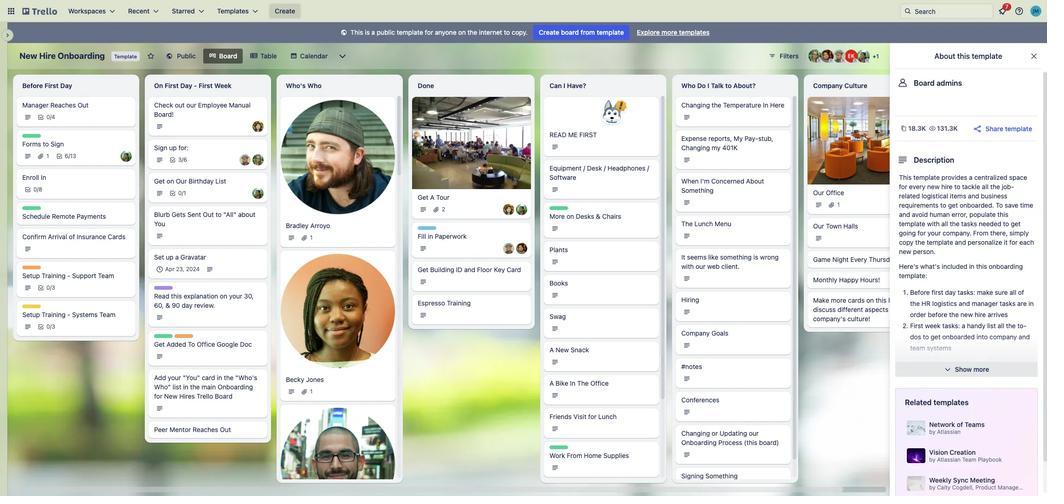 Task type: locate. For each thing, give the bounding box(es) containing it.
workspaces
[[68, 7, 106, 15]]

priscilla parjet (priscillaparjet) image left +
[[857, 50, 870, 63]]

1 horizontal spatial reaches
[[193, 426, 218, 434]]

about up admins
[[935, 52, 955, 60]]

on up aspects
[[866, 297, 874, 304]]

- inside "link"
[[67, 272, 70, 280]]

2 horizontal spatial who
[[930, 356, 944, 363]]

trello inside add your "you" card in the "who's who" list in the main onboarding for new hires trello board
[[197, 393, 213, 401]]

2 vertical spatial onboarding
[[681, 439, 717, 447]]

hiring
[[681, 296, 699, 304]]

reaches right mentor
[[193, 426, 218, 434]]

get for get added to office google doc
[[154, 341, 165, 349]]

business
[[981, 192, 1007, 200]]

1 atlassian from the top
[[937, 429, 961, 436]]

1 horizontal spatial priscilla parjet (priscillaparjet) image
[[516, 204, 527, 215]]

becky jones link
[[286, 375, 390, 385]]

2 i from the left
[[708, 82, 709, 90]]

0 horizontal spatial from
[[567, 452, 582, 460]]

apr 23, 2024
[[165, 266, 200, 273]]

Board name text field
[[15, 49, 109, 64]]

0 vertical spatial company
[[813, 82, 843, 90]]

1 horizontal spatial manager
[[998, 485, 1021, 492]]

1 vertical spatial 3
[[52, 285, 55, 291]]

something inside when i'm concerned about something
[[681, 187, 714, 194]]

1 vertical spatial hire
[[975, 311, 986, 319]]

2 setup from the top
[[22, 311, 40, 319]]

chris temperson (christemperson) image down sign up for: link on the top left
[[240, 155, 251, 166]]

day inside text field
[[60, 82, 72, 90]]

this member is an admin of this workspace. image for the topmost chris temperson (christemperson) 'image'
[[841, 58, 845, 63]]

friends visit for lunch link
[[550, 413, 654, 422]]

company goals link
[[681, 329, 785, 338]]

to inside text box
[[725, 82, 732, 90]]

copy.
[[512, 28, 528, 36]]

all down human
[[941, 220, 948, 228]]

check
[[154, 101, 173, 109]]

list down arrives
[[987, 322, 996, 330]]

create inside button
[[275, 7, 295, 15]]

search image
[[904, 7, 912, 15]]

7 notifications image
[[997, 6, 1008, 17]]

star or unstar board image
[[147, 52, 155, 60]]

3 this member is an admin of this workspace. image from the left
[[853, 58, 857, 63]]

a up 23,
[[175, 253, 179, 261]]

1 vertical spatial up
[[166, 253, 173, 261]]

your left 30,
[[229, 292, 242, 300]]

1 vertical spatial lunch
[[598, 413, 617, 421]]

error,
[[952, 211, 968, 219]]

onboarding up before first day text field
[[58, 51, 105, 61]]

hire down provides
[[941, 183, 953, 191]]

is inside it seems like something is wrong with our web client.
[[753, 253, 758, 261]]

for right "visit"
[[588, 413, 597, 421]]

this up admins
[[957, 52, 970, 60]]

on right the 'more'
[[567, 213, 574, 220]]

0 horizontal spatial templates
[[679, 28, 710, 36]]

cards
[[108, 233, 125, 241]]

setup for setup training - support team
[[22, 272, 40, 280]]

On First Day - First Week text field
[[149, 78, 267, 93]]

6
[[65, 153, 68, 160], [183, 156, 187, 163]]

chris temperson (christemperson) image left andre gorte (andregorte) icon
[[503, 243, 514, 254]]

setup inside "link"
[[22, 272, 40, 280]]

1 vertical spatial company
[[681, 330, 710, 337]]

2 vertical spatial team
[[962, 457, 976, 464]]

about right concerned
[[746, 177, 764, 185]]

priscilla parjet (priscillaparjet) image
[[252, 188, 264, 199], [516, 204, 527, 215]]

0 horizontal spatial reaches
[[50, 101, 76, 109]]

all up the company
[[998, 322, 1004, 330]]

/ down setup training - systems team
[[50, 324, 52, 330]]

day for out
[[180, 82, 192, 90]]

forms
[[22, 140, 41, 148]]

team inside vision creation by atlassian team playbook
[[962, 457, 976, 464]]

this member is an admin of this workspace. image for ellie kulick (elliekulick2) icon
[[853, 58, 857, 63]]

your inside read this explanation on your 30, 60, & 90 day review.
[[229, 292, 242, 300]]

0 / 3 for systems
[[46, 324, 55, 330]]

in progress fill in paperwork
[[418, 226, 467, 240]]

orient
[[1008, 356, 1025, 363]]

color: orange, title: "support team" element up added
[[175, 335, 193, 338]]

home
[[584, 452, 602, 460]]

all right learn
[[976, 367, 982, 375]]

1 i from the left
[[563, 82, 565, 90]]

atlassian
[[937, 429, 961, 436], [937, 457, 961, 464]]

team for systems
[[99, 311, 116, 319]]

weekly sync meeting by caity cogdell, product manager @ trello
[[929, 477, 1043, 492]]

and down tackle
[[968, 192, 979, 200]]

the up it on the bottom right of page
[[681, 220, 693, 228]]

this inside here's what's included in this onboarding template:
[[976, 263, 987, 271]]

/ down forms to sign link
[[68, 153, 70, 160]]

our inside it seems like something is wrong with our web client.
[[696, 263, 706, 271]]

training for setup training - systems team
[[42, 311, 66, 319]]

this inside this template provides a centralized space for every new hire to tackle all the job- related logistical items and business requirements to get onboarded. to save time and avoid human error, populate this template with all the tasks needed to get going for your company. from there, simply copy the template and personalize it for each new person.
[[998, 211, 1008, 219]]

team right the support
[[98, 272, 114, 280]]

2 vertical spatial -
[[67, 311, 70, 319]]

1 horizontal spatial lunch
[[695, 220, 713, 228]]

1 horizontal spatial who
[[681, 82, 696, 90]]

1 day from the left
[[60, 82, 72, 90]]

2 vertical spatial office
[[590, 380, 609, 388]]

get
[[948, 201, 958, 209], [1011, 220, 1021, 228], [931, 333, 941, 341]]

that
[[899, 297, 911, 304]]

get up simply
[[1011, 220, 1021, 228]]

list left that
[[888, 297, 897, 304]]

2 vertical spatial more
[[974, 366, 989, 374]]

espresso
[[418, 299, 445, 307]]

1 this member is an admin of this workspace. image from the left
[[817, 58, 821, 63]]

game night every thursday
[[813, 256, 897, 264]]

0 horizontal spatial office
[[197, 341, 215, 349]]

by inside 'weekly sync meeting by caity cogdell, product manager @ trello'
[[929, 485, 936, 492]]

2 vertical spatial our
[[813, 222, 824, 230]]

our for our town halls
[[813, 222, 824, 230]]

company
[[990, 333, 1017, 341]]

0 vertical spatial team
[[98, 272, 114, 280]]

our office link
[[813, 188, 921, 198]]

0 vertical spatial a
[[430, 193, 435, 201]]

handy
[[967, 322, 985, 330]]

read me first
[[550, 131, 597, 139]]

atlassian up 'vision'
[[937, 429, 961, 436]]

onboarding down "or"
[[681, 439, 717, 447]]

1 horizontal spatial list
[[888, 297, 897, 304]]

1 vertical spatial manager
[[998, 485, 1021, 492]]

before up the manager reaches out
[[22, 82, 43, 90]]

trello right '@'
[[1029, 485, 1043, 492]]

a inside before first day tasks: make sure all of the hr logistics and manager tasks are in order before the new hire arrives first week tasks: a handy list all the to- dos to get onboarded into company and team systems who's who list: help the newbie orient themselves and learn all about the key people they'll encounter at work
[[962, 322, 965, 330]]

order
[[910, 311, 926, 319]]

1 horizontal spatial trello
[[1029, 485, 1043, 492]]

2 horizontal spatial onboarding
[[681, 439, 717, 447]]

about down newbie
[[984, 367, 1001, 375]]

like
[[708, 253, 718, 261]]

to
[[996, 201, 1003, 209], [188, 341, 195, 349]]

/ right headphones
[[647, 164, 649, 172]]

by
[[929, 429, 936, 436], [929, 457, 936, 464], [929, 485, 936, 492]]

this for this is a public template for anyone on the internet to copy.
[[350, 28, 363, 36]]

2 changing from the top
[[681, 144, 710, 152]]

2 0 / 3 from the top
[[46, 324, 55, 330]]

3 changing from the top
[[681, 430, 710, 438]]

our inside changing or updating our onboarding process (this board)
[[749, 430, 759, 438]]

0 horizontal spatial day
[[182, 302, 192, 310]]

more right the 'explore'
[[662, 28, 677, 36]]

trello inside 'weekly sync meeting by caity cogdell, product manager @ trello'
[[1029, 485, 1043, 492]]

up inside 'set up a gravatar' link
[[166, 253, 173, 261]]

before inside text field
[[22, 82, 43, 90]]

company inside company culture "text box"
[[813, 82, 843, 90]]

0 horizontal spatial about
[[238, 211, 255, 219]]

create for create
[[275, 7, 295, 15]]

1 horizontal spatial get
[[948, 201, 958, 209]]

to inside this template provides a centralized space for every new hire to tackle all the job- related logistical items and business requirements to get onboarded. to save time and avoid human error, populate this template with all the tasks needed to get going for your company. from there, simply copy the template and personalize it for each new person.
[[996, 201, 1003, 209]]

2 atlassian from the top
[[937, 457, 961, 464]]

1 vertical spatial is
[[753, 253, 758, 261]]

doc
[[240, 341, 252, 349]]

for up related
[[899, 183, 907, 191]]

Who's Who text field
[[280, 78, 399, 93]]

color: orange, title: "support team" element
[[22, 266, 41, 270], [175, 335, 193, 338]]

more
[[550, 213, 565, 220]]

in right fill
[[428, 232, 433, 240]]

our
[[176, 177, 187, 185], [813, 189, 824, 197], [813, 222, 824, 230]]

or
[[712, 430, 718, 438]]

color: purple, title: "project requires design" element
[[154, 286, 173, 290]]

Can I Have? text field
[[544, 78, 663, 93]]

lunch left menu
[[695, 220, 713, 228]]

to left the "all"
[[216, 211, 222, 219]]

0 vertical spatial tasks
[[961, 220, 977, 228]]

1 horizontal spatial sign
[[154, 144, 167, 152]]

for inside add your "you" card in the "who's who" list in the main onboarding for new hires trello board
[[154, 393, 162, 401]]

this member is an admin of this workspace. image
[[817, 58, 821, 63], [841, 58, 845, 63], [853, 58, 857, 63], [865, 58, 869, 63]]

0 horizontal spatial new
[[19, 51, 37, 61]]

Before First Day text field
[[17, 78, 136, 93]]

0 vertical spatial about
[[238, 211, 255, 219]]

first up the manager reaches out
[[45, 82, 59, 90]]

this inside this template provides a centralized space for every new hire to tackle all the job- related logistical items and business requirements to get onboarded. to save time and avoid human error, populate this template with all the tasks needed to get going for your company. from there, simply copy the template and personalize it for each new person.
[[899, 174, 912, 181]]

more inside make more cards on this list that discuss different aspects of your company's culture!
[[831, 297, 846, 304]]

1 by from the top
[[929, 429, 936, 436]]

1 horizontal spatial samantha pivlot (samanthapivlot) image
[[503, 204, 514, 215]]

weekly
[[929, 477, 951, 485]]

work from home supplies link
[[550, 452, 654, 461]]

company inside company goals link
[[681, 330, 710, 337]]

more on desks & chairs link
[[550, 212, 654, 221]]

board up week
[[219, 52, 237, 60]]

0 vertical spatial with
[[927, 220, 940, 228]]

something down when
[[681, 187, 714, 194]]

get left added
[[154, 341, 165, 349]]

our right out
[[186, 101, 196, 109]]

manager inside 'weekly sync meeting by caity cogdell, product manager @ trello'
[[998, 485, 1021, 492]]

of inside network of teams by atlassian
[[957, 421, 963, 429]]

office left 'google'
[[197, 341, 215, 349]]

0 vertical spatial trello
[[197, 393, 213, 401]]

day inside text box
[[180, 82, 192, 90]]

0 vertical spatial by
[[929, 429, 936, 436]]

manager left '@'
[[998, 485, 1021, 492]]

get inside before first day tasks: make sure all of the hr logistics and manager tasks are in order before the new hire arrives first week tasks: a handy list all the to- dos to get onboarded into company and team systems who's who list: help the newbie orient themselves and learn all about the key people they'll encounter at work
[[931, 333, 941, 341]]

sign up for:
[[154, 144, 189, 152]]

team inside "link"
[[98, 272, 114, 280]]

& right desks
[[596, 213, 600, 220]]

every
[[909, 183, 926, 191]]

i inside text box
[[708, 82, 709, 90]]

color: yellow, title: "systems team" element
[[22, 305, 41, 309]]

confirm
[[22, 233, 46, 241]]

4 this member is an admin of this workspace. image from the left
[[865, 58, 869, 63]]

6 down for:
[[183, 156, 187, 163]]

open information menu image
[[1015, 6, 1024, 16]]

1 vertical spatial trello
[[1029, 485, 1043, 492]]

1 horizontal spatial from
[[973, 229, 989, 237]]

board for board
[[219, 52, 237, 60]]

1 horizontal spatial priscilla parjet (priscillaparjet) image
[[857, 50, 870, 63]]

1 vertical spatial board
[[914, 79, 935, 87]]

1 vertical spatial our
[[696, 263, 706, 271]]

new left hire
[[19, 51, 37, 61]]

2 vertical spatial 3
[[52, 324, 55, 330]]

1 vertical spatial &
[[166, 302, 170, 310]]

your down human
[[928, 229, 941, 237]]

in left here
[[763, 101, 768, 109]]

check out our employee manual board! link
[[154, 101, 262, 119]]

this up the 90
[[171, 292, 182, 300]]

every
[[850, 256, 867, 264]]

this for this template provides a centralized space for every new hire to tackle all the job- related logistical items and business requirements to get onboarded. to save time and avoid human error, populate this template with all the tasks needed to get going for your company. from there, simply copy the template and personalize it for each new person.
[[899, 174, 912, 181]]

0 horizontal spatial with
[[681, 263, 694, 271]]

before for before first day
[[22, 82, 43, 90]]

0 vertical spatial list
[[888, 297, 897, 304]]

0 horizontal spatial lunch
[[598, 413, 617, 421]]

Who Do I Talk to About? text field
[[676, 78, 795, 93]]

ellie kulick (elliekulick2) image
[[845, 50, 858, 63]]

with inside this template provides a centralized space for every new hire to tackle all the job- related logistical items and business requirements to get onboarded. to save time and avoid human error, populate this template with all the tasks needed to get going for your company. from there, simply copy the template and personalize it for each new person.
[[927, 220, 940, 228]]

board for board admins
[[914, 79, 935, 87]]

1 horizontal spatial is
[[753, 253, 758, 261]]

first inside before first day tasks: make sure all of the hr logistics and manager tasks are in order before the new hire arrives first week tasks: a handy list all the to- dos to get onboarded into company and team systems who's who list: help the newbie orient themselves and learn all about the key people they'll encounter at work
[[910, 322, 923, 330]]

web
[[707, 263, 720, 271]]

get on our birthday list
[[154, 177, 226, 185]]

team left playbook
[[962, 457, 976, 464]]

monthly
[[813, 276, 837, 284]]

1 vertical spatial about
[[746, 177, 764, 185]]

training for espresso training
[[447, 299, 471, 307]]

out down before first day text field
[[78, 101, 89, 109]]

1 horizontal spatial before
[[910, 289, 930, 297]]

create for create board from template
[[539, 28, 559, 36]]

monthly happy hours! link
[[813, 276, 921, 285]]

before inside before first day tasks: make sure all of the hr logistics and manager tasks are in order before the new hire arrives first week tasks: a handy list all the to- dos to get onboarded into company and team systems who's who list: help the newbie orient themselves and learn all about the key people they'll encounter at work
[[910, 289, 930, 297]]

1 down get on our birthday list
[[183, 190, 186, 197]]

a bike in the office
[[550, 380, 609, 388]]

1 setup from the top
[[22, 272, 40, 280]]

1 down jones
[[310, 388, 313, 395]]

3 for setup training - systems team
[[52, 324, 55, 330]]

- inside text box
[[194, 82, 197, 90]]

0 vertical spatial the
[[681, 220, 693, 228]]

6 left 13
[[65, 153, 68, 160]]

a for a new snack
[[550, 346, 554, 354]]

color: green, title: "remote employees" element for work
[[550, 446, 568, 450]]

/ down enroll in
[[37, 186, 39, 193]]

0 vertical spatial atlassian
[[937, 429, 961, 436]]

1 vertical spatial amy freiderson (amyfreiderson) image
[[252, 155, 264, 166]]

something right the signing on the right of the page
[[705, 473, 738, 480]]

get inside 'link'
[[418, 266, 428, 274]]

blurb gets sent out to "all" about you
[[154, 211, 255, 228]]

personalize
[[968, 239, 1002, 246]]

1 horizontal spatial to
[[996, 201, 1003, 209]]

manual
[[229, 101, 251, 109]]

in
[[763, 101, 768, 109], [41, 174, 46, 181], [418, 226, 423, 233], [570, 380, 575, 388]]

to down business at the right
[[996, 201, 1003, 209]]

tasks down sure in the right bottom of the page
[[1000, 300, 1016, 308]]

0 vertical spatial day
[[945, 289, 956, 297]]

the up business at the right
[[990, 183, 1000, 191]]

1 vertical spatial by
[[929, 457, 936, 464]]

by inside network of teams by atlassian
[[929, 429, 936, 436]]

about this template
[[935, 52, 1002, 60]]

work
[[992, 378, 1006, 386]]

changing inside changing or updating our onboarding process (this board)
[[681, 430, 710, 438]]

1 vertical spatial reaches
[[193, 426, 218, 434]]

131.3k
[[937, 124, 958, 132]]

0 horizontal spatial is
[[365, 28, 370, 36]]

2 horizontal spatial more
[[974, 366, 989, 374]]

team for atlassian
[[962, 457, 976, 464]]

color: green, title: "remote employees" element
[[22, 134, 41, 138], [22, 207, 41, 210], [550, 207, 568, 210], [154, 335, 173, 338], [550, 446, 568, 450]]

of inside before first day tasks: make sure all of the hr logistics and manager tasks are in order before the new hire arrives first week tasks: a handy list all the to- dos to get onboarded into company and team systems who's who list: help the newbie orient themselves and learn all about the key people they'll encounter at work
[[1018, 289, 1024, 297]]

- left 'systems'
[[67, 311, 70, 319]]

chris temperson (christemperson) image up company culture
[[833, 50, 846, 63]]

out inside blurb gets sent out to "all" about you
[[203, 211, 214, 219]]

snack
[[571, 346, 589, 354]]

1 vertical spatial chris temperson (christemperson) image
[[240, 155, 251, 166]]

game
[[813, 256, 831, 264]]

i right the can
[[563, 82, 565, 90]]

employee
[[198, 101, 227, 109]]

1 vertical spatial a
[[550, 346, 554, 354]]

1 horizontal spatial hire
[[975, 311, 986, 319]]

into
[[977, 333, 988, 341]]

1 0 / 3 from the top
[[46, 285, 55, 291]]

0 vertical spatial training
[[42, 272, 66, 280]]

1 horizontal spatial new
[[927, 183, 940, 191]]

to inside before first day tasks: make sure all of the hr logistics and manager tasks are in order before the new hire arrives first week tasks: a handy list all the to- dos to get onboarded into company and team systems who's who list: help the newbie orient themselves and learn all about the key people they'll encounter at work
[[923, 333, 929, 341]]

sm image
[[339, 28, 349, 38]]

1 vertical spatial list
[[987, 322, 996, 330]]

2 by from the top
[[929, 457, 936, 464]]

0 vertical spatial our
[[186, 101, 196, 109]]

up right set on the left bottom of the page
[[166, 253, 173, 261]]

2 horizontal spatial out
[[220, 426, 231, 434]]

primary element
[[0, 0, 1047, 22]]

the up company.
[[950, 220, 960, 228]]

i right do
[[708, 82, 709, 90]]

3 down setup training - systems team
[[52, 324, 55, 330]]

0 horizontal spatial sign
[[51, 140, 64, 148]]

1 down bradley arroyo
[[310, 234, 313, 241]]

2 day from the left
[[180, 82, 192, 90]]

hire inside before first day tasks: make sure all of the hr logistics and manager tasks are in order before the new hire arrives first week tasks: a handy list all the to- dos to get onboarded into company and team systems who's who list: help the newbie orient themselves and learn all about the key people they'll encounter at work
[[975, 311, 986, 319]]

priscilla parjet (priscillaparjet) image
[[857, 50, 870, 63], [121, 151, 132, 162]]

templates right the 'explore'
[[679, 28, 710, 36]]

espresso training link
[[418, 299, 525, 308]]

0 horizontal spatial trello
[[197, 393, 213, 401]]

training inside "link"
[[42, 272, 66, 280]]

0 horizontal spatial hire
[[941, 183, 953, 191]]

to-
[[1018, 322, 1027, 330]]

sign inside forms to sign link
[[51, 140, 64, 148]]

menu
[[715, 220, 731, 228]]

board left admins
[[914, 79, 935, 87]]

andre gorte (andregorte) image
[[821, 50, 834, 63]]

1 horizontal spatial about
[[935, 52, 955, 60]]

the down logistics
[[949, 311, 959, 319]]

changing inside expense reports, my pay-stub, changing my 401k
[[681, 144, 710, 152]]

priscilla parjet (priscillaparjet) image left sign up for:
[[121, 151, 132, 162]]

our office
[[813, 189, 844, 197]]

templates down they'll at the bottom right
[[934, 399, 969, 407]]

setup for setup training - systems team
[[22, 311, 40, 319]]

changing the temperature in here link
[[681, 101, 785, 110]]

"all"
[[223, 211, 236, 219]]

forms to sign link
[[22, 140, 130, 149]]

2 vertical spatial changing
[[681, 430, 710, 438]]

before first day
[[22, 82, 72, 90]]

samantha pivlot (samanthapivlot) image
[[252, 121, 264, 132], [503, 204, 514, 215]]

who inside before first day tasks: make sure all of the hr logistics and manager tasks are in order before the new hire arrives first week tasks: a handy list all the to- dos to get onboarded into company and team systems who's who list: help the newbie orient themselves and learn all about the key people they'll encounter at work
[[930, 356, 944, 363]]

0 / 3 for support
[[46, 285, 55, 291]]

and right id
[[464, 266, 475, 274]]

1 horizontal spatial templates
[[934, 399, 969, 407]]

in inside in progress fill in paperwork
[[418, 226, 423, 233]]

2 horizontal spatial chris temperson (christemperson) image
[[833, 50, 846, 63]]

this inside read this explanation on your 30, 60, & 90 day review.
[[171, 292, 182, 300]]

training right espresso
[[447, 299, 471, 307]]

1 vertical spatial setup
[[22, 311, 40, 319]]

in right included
[[969, 263, 974, 271]]

0 horizontal spatial manager
[[22, 101, 49, 109]]

board
[[219, 52, 237, 60], [914, 79, 935, 87], [215, 393, 233, 401]]

0 vertical spatial color: orange, title: "support team" element
[[22, 266, 41, 270]]

taco alert image
[[599, 96, 631, 128]]

templates inside "link"
[[679, 28, 710, 36]]

your
[[928, 229, 941, 237], [229, 292, 242, 300], [898, 306, 911, 314], [168, 374, 181, 382]]

1 vertical spatial create
[[539, 28, 559, 36]]

1 vertical spatial our
[[813, 189, 824, 197]]

onboarding inside add your "you" card in the "who's who" list in the main onboarding for new hires trello board
[[218, 383, 253, 391]]

more inside show more button
[[974, 366, 989, 374]]

0 horizontal spatial chris temperson (christemperson) image
[[240, 155, 251, 166]]

hr
[[922, 300, 931, 308]]

0 vertical spatial this
[[350, 28, 363, 36]]

more inside 'explore more templates' "link"
[[662, 28, 677, 36]]

office down a new snack link
[[590, 380, 609, 388]]

lunch right "visit"
[[598, 413, 617, 421]]

0 horizontal spatial out
[[78, 101, 89, 109]]

day up out
[[180, 82, 192, 90]]

1 horizontal spatial onboarding
[[218, 383, 253, 391]]

onboarding inside changing or updating our onboarding process (this board)
[[681, 439, 717, 447]]

0 vertical spatial lunch
[[695, 220, 713, 228]]

1 vertical spatial with
[[681, 263, 694, 271]]

in left progress
[[418, 226, 423, 233]]

stub,
[[758, 135, 773, 142]]

create
[[275, 7, 295, 15], [539, 28, 559, 36]]

chris temperson (christemperson) image
[[833, 50, 846, 63], [240, 155, 251, 166], [503, 243, 514, 254]]

template:
[[899, 272, 927, 280]]

0 / 3
[[46, 285, 55, 291], [46, 324, 55, 330]]

discuss
[[813, 306, 836, 314]]

amy freiderson (amyfreiderson) image
[[809, 50, 822, 63], [252, 155, 264, 166]]

setup down color: yellow, title: "systems team" 'element' at the bottom of page
[[22, 311, 40, 319]]

arrival
[[48, 233, 67, 241]]

1 horizontal spatial about
[[984, 367, 1001, 375]]

3 by from the top
[[929, 485, 936, 492]]

company culture
[[813, 82, 867, 90]]

company down this member is an admin of this workspace. image
[[813, 82, 843, 90]]

new
[[927, 183, 940, 191], [899, 248, 911, 256], [961, 311, 973, 319]]

2 horizontal spatial new
[[961, 311, 973, 319]]

list inside before first day tasks: make sure all of the hr logistics and manager tasks are in order before the new hire arrives first week tasks: a handy list all the to- dos to get onboarded into company and team systems who's who list: help the newbie orient themselves and learn all about the key people they'll encounter at work
[[987, 322, 996, 330]]

color: green, title: "remote employees" element up schedule
[[22, 207, 41, 210]]

sign right the forms
[[51, 140, 64, 148]]

1 horizontal spatial with
[[927, 220, 940, 228]]

swag
[[550, 313, 566, 321]]

happy
[[839, 276, 859, 284]]

day up logistics
[[945, 289, 956, 297]]

a
[[430, 193, 435, 201], [550, 346, 554, 354], [550, 380, 554, 388]]

up inside sign up for: link
[[169, 144, 177, 152]]

make more cards on this list that discuss different aspects of your company's culture! link
[[813, 296, 921, 324]]

0 horizontal spatial list
[[173, 383, 181, 391]]

company goals
[[681, 330, 729, 337]]

setup up color: yellow, title: "systems team" 'element' at the bottom of page
[[22, 272, 40, 280]]

1 changing from the top
[[681, 101, 710, 109]]

your right add
[[168, 374, 181, 382]]

check out our employee manual board!
[[154, 101, 251, 118]]

1 horizontal spatial &
[[596, 213, 600, 220]]

the up show more
[[973, 356, 983, 363]]

in inside before first day tasks: make sure all of the hr logistics and manager tasks are in order before the new hire arrives first week tasks: a handy list all the to- dos to get onboarded into company and team systems who's who list: help the newbie orient themselves and learn all about the key people they'll encounter at work
[[1029, 300, 1034, 308]]

hours!
[[860, 276, 880, 284]]

of right aspects
[[890, 306, 896, 314]]

2 this member is an admin of this workspace. image from the left
[[841, 58, 845, 63]]

i inside text box
[[563, 82, 565, 90]]

list inside add your "you" card in the "who's who" list in the main onboarding for new hires trello board
[[173, 383, 181, 391]]

hiring link
[[681, 296, 785, 305]]

more on desks & chairs
[[550, 213, 621, 220]]



Task type: describe. For each thing, give the bounding box(es) containing it.
1 vertical spatial priscilla parjet (priscillaparjet) image
[[121, 151, 132, 162]]

0 / 4
[[46, 114, 55, 121]]

0 vertical spatial our
[[176, 177, 187, 185]]

and down company.
[[955, 239, 966, 246]]

1 horizontal spatial 6
[[183, 156, 187, 163]]

on right anyone
[[458, 28, 466, 36]]

color: green, title: "remote employees" element for schedule
[[22, 207, 41, 210]]

atlassian inside network of teams by atlassian
[[937, 429, 961, 436]]

the left hr
[[910, 300, 920, 308]]

Done text field
[[412, 78, 531, 93]]

the inside a bike in the office link
[[577, 380, 589, 388]]

0 vertical spatial priscilla parjet (priscillaparjet) image
[[252, 188, 264, 199]]

0 vertical spatial tasks:
[[958, 289, 975, 297]]

in inside enroll in link
[[41, 174, 46, 181]]

/ down "setup training - support team"
[[50, 285, 52, 291]]

arroyo
[[310, 222, 330, 230]]

0 vertical spatial out
[[78, 101, 89, 109]]

headphones
[[608, 164, 646, 172]]

"you"
[[183, 374, 200, 382]]

2 horizontal spatial new
[[556, 346, 569, 354]]

0 horizontal spatial samantha pivlot (samanthapivlot) image
[[252, 121, 264, 132]]

andre gorte (andregorte) image
[[516, 243, 527, 254]]

setup training - support team link
[[22, 272, 130, 281]]

Company Culture text field
[[808, 78, 926, 93]]

of inside make more cards on this list that discuss different aspects of your company's culture!
[[890, 306, 896, 314]]

- for setup training - systems team
[[67, 311, 70, 319]]

in inside changing the temperature in here link
[[763, 101, 768, 109]]

going
[[899, 229, 916, 237]]

software
[[550, 174, 576, 181]]

the inside the lunch menu link
[[681, 220, 693, 228]]

day inside read this explanation on your 30, 60, & 90 day review.
[[182, 302, 192, 310]]

add your "you" card in the "who's who" list in the main onboarding for new hires trello board link
[[154, 374, 262, 401]]

color: green, title: "remote employees" element for more
[[550, 207, 568, 210]]

templates button
[[212, 4, 264, 19]]

by for weekly sync meeting
[[929, 485, 936, 492]]

changing for changing the temperature in here
[[681, 101, 710, 109]]

help
[[958, 356, 971, 363]]

this member is an admin of this workspace. image
[[829, 58, 833, 63]]

board admins
[[914, 79, 962, 87]]

our inside the check out our employee manual board!
[[186, 101, 196, 109]]

set up a gravatar link
[[154, 253, 262, 262]]

onboarding
[[989, 263, 1023, 271]]

1 vertical spatial office
[[197, 341, 215, 349]]

apr
[[165, 266, 175, 273]]

in inside here's what's included in this onboarding template:
[[969, 263, 974, 271]]

signing something
[[681, 473, 738, 480]]

people
[[910, 378, 931, 386]]

get for get building id and floor key card
[[418, 266, 428, 274]]

0 vertical spatial amy freiderson (amyfreiderson) image
[[809, 50, 822, 63]]

60,
[[154, 302, 164, 310]]

for:
[[178, 144, 189, 152]]

more for templates
[[662, 28, 677, 36]]

tasks inside before first day tasks: make sure all of the hr logistics and manager tasks are in order before the new hire arrives first week tasks: a handy list all the to- dos to get onboarded into company and team systems who's who list: help the newbie orient themselves and learn all about the key people they'll encounter at work
[[1000, 300, 1016, 308]]

about inside when i'm concerned about something
[[746, 177, 764, 185]]

2024
[[186, 266, 200, 273]]

in inside a bike in the office link
[[570, 380, 575, 388]]

/ down the manager reaches out
[[50, 114, 52, 121]]

1 vertical spatial samantha pivlot (samanthapivlot) image
[[503, 204, 514, 215]]

client.
[[721, 263, 740, 271]]

1 vertical spatial from
[[567, 452, 582, 460]]

Search field
[[912, 4, 993, 18]]

equipment
[[550, 164, 582, 172]]

0 horizontal spatial new
[[899, 248, 911, 256]]

before for before first day tasks: make sure all of the hr logistics and manager tasks are in order before the new hire arrives first week tasks: a handy list all the to- dos to get onboarded into company and team systems who's who list: help the newbie orient themselves and learn all about the key people they'll encounter at work
[[910, 289, 930, 297]]

0 left 8
[[33, 186, 37, 193]]

for right the going at the top right
[[918, 229, 926, 237]]

0 left 4
[[46, 114, 50, 121]]

1 right ellie kulick (elliekulick2) icon
[[876, 53, 879, 60]]

who"
[[154, 383, 171, 391]]

the lunch menu
[[681, 220, 731, 228]]

3 for setup training - support team
[[52, 285, 55, 291]]

and right logistics
[[959, 300, 970, 308]]

about inside blurb gets sent out to "all" about you
[[238, 211, 255, 219]]

new inside text field
[[19, 51, 37, 61]]

show more button
[[895, 363, 1038, 377]]

starred
[[172, 7, 195, 15]]

1 vertical spatial templates
[[934, 399, 969, 407]]

this inside make more cards on this list that discuss different aspects of your company's culture!
[[876, 297, 887, 304]]

1 vertical spatial tasks:
[[942, 322, 960, 330]]

signing
[[681, 473, 704, 480]]

get a tour
[[418, 193, 450, 201]]

0 vertical spatial is
[[365, 28, 370, 36]]

chris temperson (christemperson) image for andre gorte (andregorte) icon
[[503, 243, 514, 254]]

sign inside sign up for: link
[[154, 144, 167, 152]]

1 vertical spatial color: orange, title: "support team" element
[[175, 335, 193, 338]]

when i'm concerned about something link
[[681, 177, 785, 195]]

first
[[932, 289, 943, 297]]

on inside make more cards on this list that discuss different aspects of your company's culture!
[[866, 297, 874, 304]]

read this explanation on your 30, 60, & 90 day review.
[[154, 292, 254, 310]]

on left birthday
[[167, 177, 174, 185]]

0 horizontal spatial amy freiderson (amyfreiderson) image
[[252, 155, 264, 166]]

out for peer mentor reaches out
[[220, 426, 231, 434]]

company's
[[813, 315, 846, 323]]

to up human
[[940, 201, 946, 209]]

related templates
[[905, 399, 969, 407]]

by inside vision creation by atlassian team playbook
[[929, 457, 936, 464]]

board inside add your "you" card in the "who's who" list in the main onboarding for new hires trello board
[[215, 393, 233, 401]]

the up person.
[[915, 239, 925, 246]]

this member is an admin of this workspace. image for priscilla parjet (priscillaparjet) image to the top
[[865, 58, 869, 63]]

who's
[[910, 356, 929, 363]]

board
[[561, 28, 579, 36]]

the left the "who's
[[224, 374, 234, 382]]

and left 'avoid' on the top
[[899, 211, 910, 219]]

training for setup training - support team
[[42, 272, 66, 280]]

the left the key
[[1003, 367, 1013, 375]]

to up there,
[[1003, 220, 1009, 228]]

table
[[260, 52, 277, 60]]

in right card
[[217, 374, 222, 382]]

template inside button
[[1005, 125, 1032, 133]]

get for get on our birthday list
[[154, 177, 165, 185]]

by for network of teams
[[929, 429, 936, 436]]

all right sure in the right bottom of the page
[[1010, 289, 1016, 297]]

color: green, title: "remote employees" element up added
[[154, 335, 173, 338]]

0 down get on our birthday list
[[178, 190, 182, 197]]

onboarding inside text field
[[58, 51, 105, 61]]

template
[[114, 53, 137, 59]]

/ left desk
[[583, 164, 585, 172]]

for left anyone
[[425, 28, 433, 36]]

the left to-
[[1006, 322, 1016, 330]]

expense reports, my pay-stub, changing my 401k
[[681, 135, 773, 152]]

make
[[977, 289, 993, 297]]

more for cards
[[831, 297, 846, 304]]

your inside make more cards on this list that discuss different aspects of your company's culture!
[[898, 306, 911, 314]]

1 down forms to sign
[[46, 153, 49, 160]]

out for blurb gets sent out to "all" about you
[[203, 211, 214, 219]]

before first day tasks: make sure all of the hr logistics and manager tasks are in order before the new hire arrives first week tasks: a handy list all the to- dos to get onboarded into company and team systems who's who list: help the newbie orient themselves and learn all about the key people they'll encounter at work
[[910, 289, 1034, 386]]

get building id and floor key card
[[418, 266, 521, 274]]

0 vertical spatial 3
[[178, 156, 182, 163]]

get added to office google doc
[[154, 341, 252, 349]]

insurance
[[77, 233, 106, 241]]

my
[[734, 135, 743, 142]]

who inside 'text box'
[[307, 82, 322, 90]]

your inside this template provides a centralized space for every new hire to tackle all the job- related logistical items and business requirements to get onboarded. to save time and avoid human error, populate this template with all the tasks needed to get going for your company. from there, simply copy the template and personalize it for each new person.
[[928, 229, 941, 237]]

color: sky, title: "in progress" element
[[418, 226, 448, 233]]

color: green, title: "remote employees" element for forms
[[22, 134, 41, 138]]

peer
[[154, 426, 168, 434]]

& inside read this explanation on your 30, 60, & 90 day review.
[[166, 302, 170, 310]]

who inside text box
[[681, 82, 696, 90]]

/ right desk
[[604, 164, 606, 172]]

/ down get on our birthday list
[[182, 190, 183, 197]]

starred button
[[166, 4, 210, 19]]

1 vertical spatial something
[[705, 473, 738, 480]]

enroll
[[22, 174, 39, 181]]

included
[[942, 263, 967, 271]]

23,
[[176, 266, 184, 273]]

new inside before first day tasks: make sure all of the hr logistics and manager tasks are in order before the new hire arrives first week tasks: a handy list all the to- dos to get onboarded into company and team systems who's who list: help the newbie orient themselves and learn all about the key people they'll encounter at work
[[961, 311, 973, 319]]

0 vertical spatial about
[[935, 52, 955, 60]]

atlassian inside vision creation by atlassian team playbook
[[937, 457, 961, 464]]

all down centralized
[[982, 183, 989, 191]]

a left public
[[372, 28, 375, 36]]

to inside get added to office google doc link
[[188, 341, 195, 349]]

network of teams by atlassian
[[929, 421, 985, 436]]

card
[[507, 266, 521, 274]]

- for setup training - support team
[[67, 272, 70, 280]]

0 vertical spatial &
[[596, 213, 600, 220]]

chris temperson (christemperson) image for amy freiderson (amyfreiderson) icon to the left
[[240, 155, 251, 166]]

schedule remote payments link
[[22, 212, 130, 221]]

hire inside this template provides a centralized space for every new hire to tackle all the job- related logistical items and business requirements to get onboarded. to save time and avoid human error, populate this template with all the tasks needed to get going for your company. from there, simply copy the template and personalize it for each new person.
[[941, 183, 953, 191]]

to right the forms
[[43, 140, 49, 148]]

jeremy miller (jeremymiller198) image
[[1030, 6, 1042, 17]]

and down the list:
[[946, 367, 957, 375]]

supplies
[[603, 452, 629, 460]]

explore
[[637, 28, 660, 36]]

from inside this template provides a centralized space for every new hire to tackle all the job- related logistical items and business requirements to get onboarded. to save time and avoid human error, populate this template with all the tasks needed to get going for your company. from there, simply copy the template and personalize it for each new person.
[[973, 229, 989, 237]]

swag link
[[550, 312, 654, 322]]

board link
[[203, 49, 243, 64]]

this member is an admin of this workspace. image for top amy freiderson (amyfreiderson) icon
[[817, 58, 821, 63]]

a inside this template provides a centralized space for every new hire to tackle all the job- related logistical items and business requirements to get onboarded. to save time and avoid human error, populate this template with all the tasks needed to get going for your company. from there, simply copy the template and personalize it for each new person.
[[969, 174, 973, 181]]

of right arrival
[[69, 233, 75, 241]]

conferences link
[[681, 396, 785, 405]]

our for our office
[[813, 189, 824, 197]]

team
[[910, 344, 925, 352]]

create button
[[269, 4, 301, 19]]

to left copy.
[[504, 28, 510, 36]]

public
[[177, 52, 196, 60]]

about inside before first day tasks: make sure all of the hr logistics and manager tasks are in order before the new hire arrives first week tasks: a handy list all the to- dos to get onboarded into company and team systems who's who list: help the newbie orient themselves and learn all about the key people they'll encounter at work
[[984, 367, 1001, 375]]

0 vertical spatial get
[[948, 201, 958, 209]]

key
[[1015, 367, 1025, 375]]

who do i talk to about?
[[681, 82, 756, 90]]

in inside in progress fill in paperwork
[[428, 232, 433, 240]]

0 vertical spatial chris temperson (christemperson) image
[[833, 50, 846, 63]]

person.
[[913, 248, 936, 256]]

new hire onboarding
[[19, 51, 105, 61]]

peer mentor reaches out
[[154, 426, 231, 434]]

in up hires
[[183, 383, 188, 391]]

day inside before first day tasks: make sure all of the hr logistics and manager tasks are in order before the new hire arrives first week tasks: a handy list all the to- dos to get onboarded into company and team systems who's who list: help the newbie orient themselves and learn all about the key people they'll encounter at work
[[945, 289, 956, 297]]

up for a
[[166, 253, 173, 261]]

tour
[[436, 193, 450, 201]]

the down "you"
[[190, 383, 200, 391]]

for right it
[[1009, 239, 1018, 246]]

0 down setup training - systems team
[[46, 324, 50, 330]]

with inside it seems like something is wrong with our web client.
[[681, 263, 694, 271]]

list inside make more cards on this list that discuss different aspects of your company's culture!
[[888, 297, 897, 304]]

first inside before first day text field
[[45, 82, 59, 90]]

the down talk
[[712, 101, 721, 109]]

day for reaches
[[60, 82, 72, 90]]

first right on
[[165, 82, 179, 90]]

up for for:
[[169, 144, 177, 152]]

0 vertical spatial priscilla parjet (priscillaparjet) image
[[857, 50, 870, 63]]

0 horizontal spatial 6
[[65, 153, 68, 160]]

a inside 'set up a gravatar' link
[[175, 253, 179, 261]]

to inside blurb gets sent out to "all" about you
[[216, 211, 222, 219]]

1 vertical spatial priscilla parjet (priscillaparjet) image
[[516, 204, 527, 215]]

enroll in
[[22, 174, 46, 181]]

0 vertical spatial office
[[826, 189, 844, 197]]

company for company goals
[[681, 330, 710, 337]]

setup training - systems team
[[22, 311, 116, 319]]

recent
[[128, 7, 150, 15]]

#notes link
[[681, 363, 785, 372]]

different
[[838, 306, 863, 314]]

first left week
[[199, 82, 213, 90]]

i'm
[[700, 177, 710, 185]]

on inside read this explanation on your 30, 60, & 90 day review.
[[220, 292, 227, 300]]

team for support
[[98, 272, 114, 280]]

your inside add your "you" card in the "who's who" list in the main onboarding for new hires trello board
[[168, 374, 181, 382]]

back to home image
[[22, 4, 57, 19]]

key
[[494, 266, 505, 274]]

the left internet at the top left of page
[[468, 28, 477, 36]]

and down to-
[[1019, 333, 1030, 341]]

to up items
[[954, 183, 960, 191]]

company for company culture
[[813, 82, 843, 90]]

from
[[581, 28, 595, 36]]

remote
[[52, 213, 75, 220]]

new inside add your "you" card in the "who's who" list in the main onboarding for new hires trello board
[[164, 393, 178, 401]]

can
[[550, 82, 562, 90]]

save
[[1005, 201, 1018, 209]]

get for get a tour
[[418, 193, 428, 201]]

and inside 'link'
[[464, 266, 475, 274]]

changing for changing or updating our onboarding process (this board)
[[681, 430, 710, 438]]

1 down our office
[[837, 201, 840, 208]]

0 down "setup training - support team"
[[46, 285, 50, 291]]

customize views image
[[338, 52, 347, 61]]

tasks inside this template provides a centralized space for every new hire to tackle all the job- related logistical items and business requirements to get onboarded. to save time and avoid human error, populate this template with all the tasks needed to get going for your company. from there, simply copy the template and personalize it for each new person.
[[961, 220, 977, 228]]

0 vertical spatial reaches
[[50, 101, 76, 109]]

/ down for:
[[182, 156, 183, 163]]

2 horizontal spatial get
[[1011, 220, 1021, 228]]

calendar
[[300, 52, 328, 60]]

list:
[[946, 356, 957, 363]]

a for a bike in the office
[[550, 380, 554, 388]]

+
[[873, 53, 876, 60]]

birthday
[[189, 177, 214, 185]]

0 / 1
[[178, 190, 186, 197]]

network
[[929, 421, 955, 429]]



Task type: vqa. For each thing, say whether or not it's contained in the screenshot.
Settings Link to the left
no



